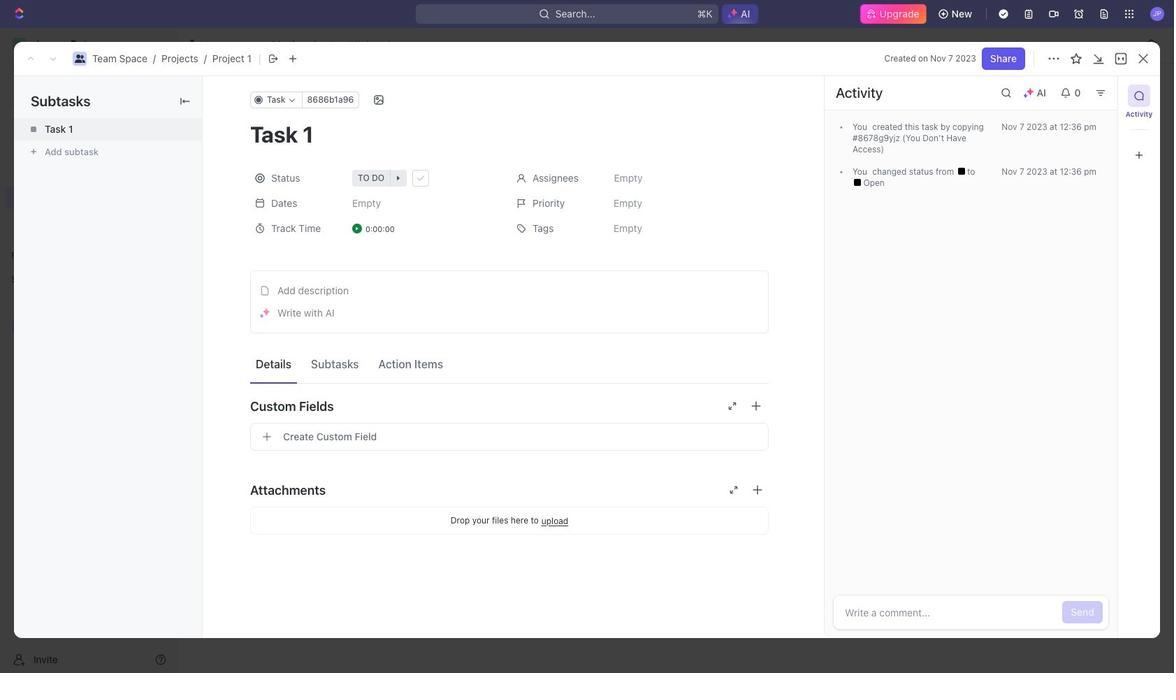 Task type: describe. For each thing, give the bounding box(es) containing it.
sidebar navigation
[[0, 28, 178, 673]]

2 — text field from the left
[[806, 192, 883, 231]]

3 — text field from the left
[[1037, 192, 1135, 231]]

user group image
[[74, 55, 85, 63]]

Edit task name text field
[[250, 121, 769, 148]]



Task type: locate. For each thing, give the bounding box(es) containing it.
0 horizontal spatial — text field
[[576, 192, 652, 231]]

2 horizontal spatial — text field
[[1037, 192, 1135, 231]]

tree inside sidebar navigation
[[6, 291, 172, 384]]

1 horizontal spatial — text field
[[806, 192, 883, 231]]

task sidebar content section
[[821, 76, 1118, 638]]

— text field
[[576, 192, 652, 231], [806, 192, 883, 231], [1037, 192, 1135, 231]]

1 — text field from the left
[[576, 192, 652, 231]]

— text field
[[498, 192, 575, 231]]

task sidebar navigation tab list
[[1124, 85, 1155, 166]]

tree
[[6, 291, 172, 384]]



Task type: vqa. For each thing, say whether or not it's contained in the screenshot.
tree on the left of the page within the sidebar navigation
yes



